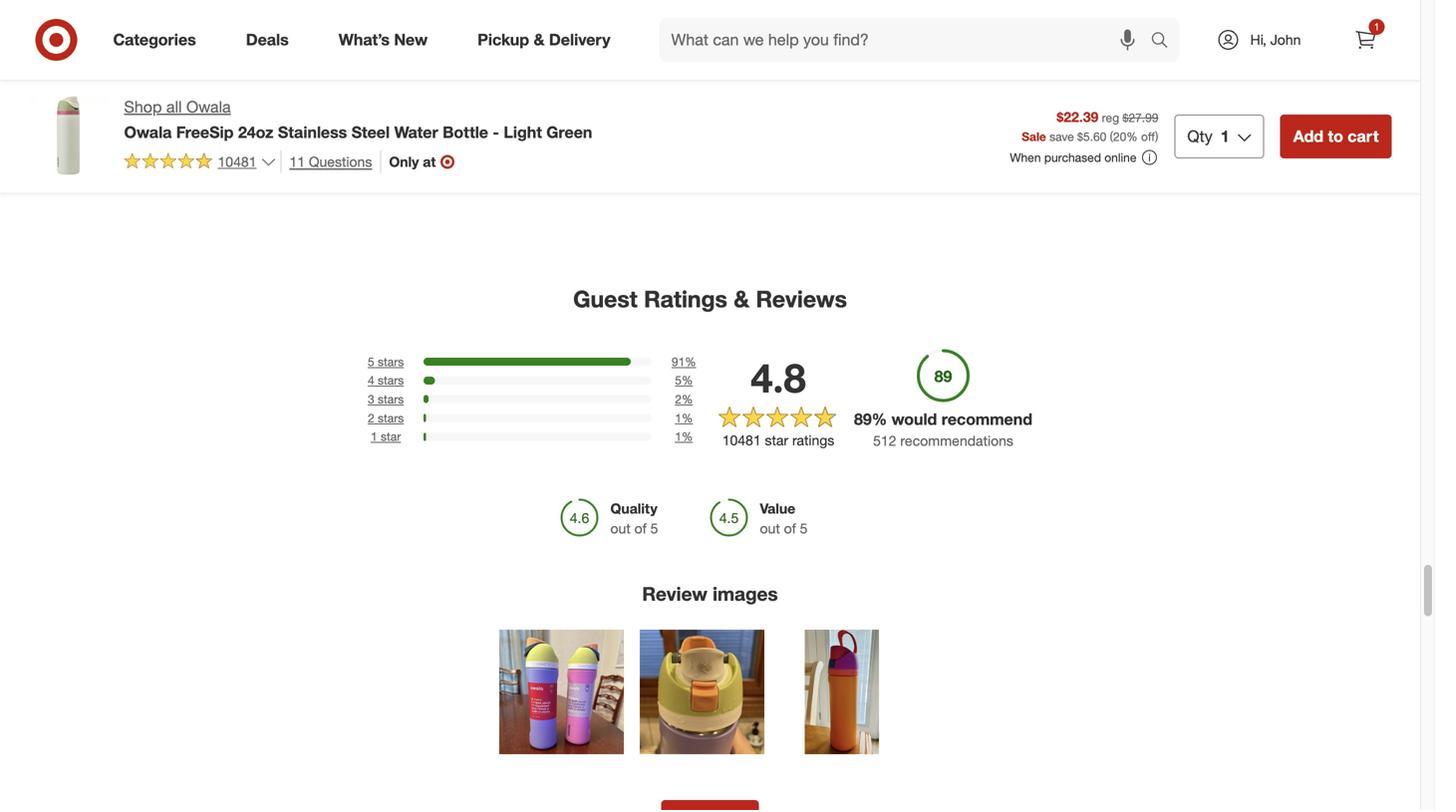 Task type: vqa. For each thing, say whether or not it's contained in the screenshot.
Flask inside IRON FLASK 40oz Stainless Steel Wide Mouth Hydration Bottle with Flex Straw Lid Dark Pine
yes



Task type: describe. For each thing, give the bounding box(es) containing it.
add to cart button
[[1280, 114, 1392, 158]]

categories
[[113, 30, 196, 49]]

guest review image 1 of 12, zoom in image
[[499, 630, 624, 754]]

5.60
[[1083, 129, 1107, 144]]

when purchased online
[[1010, 150, 1136, 165]]

24oz
[[238, 122, 274, 142]]

1 star
[[371, 429, 401, 444]]

% for 2 stars
[[682, 410, 693, 425]]

(
[[1110, 129, 1113, 144]]

91 %
[[672, 354, 696, 369]]

$19.99
[[628, 61, 670, 78]]

john
[[1270, 31, 1301, 48]]

iron inside $19.99 iron flask 16oz stainless steel coffee mug dark pine
[[628, 78, 662, 96]]

delivery
[[549, 30, 610, 49]]

20
[[1113, 129, 1126, 144]]

guest review image 2 of 12, zoom in image
[[640, 630, 764, 754]]

categories link
[[96, 18, 221, 62]]

water
[[394, 122, 438, 142]]

flex
[[455, 130, 480, 148]]

10481 star ratings
[[722, 431, 834, 449]]

recommend
[[941, 410, 1032, 429]]

only at
[[389, 153, 436, 170]]

0 vertical spatial owala
[[186, 97, 231, 117]]

3
[[368, 392, 374, 407]]

1 % for stars
[[675, 410, 693, 425]]

online
[[1104, 150, 1136, 165]]

off
[[1141, 129, 1155, 144]]

qty 1
[[1187, 126, 1229, 146]]

guest
[[573, 285, 637, 313]]

2 for 2 %
[[675, 392, 682, 407]]

what's new
[[339, 30, 428, 49]]

sale
[[1022, 129, 1046, 144]]

steel inside $19.99 iron flask 16oz stainless steel coffee mug dark pine
[[688, 96, 720, 113]]

shop
[[124, 97, 162, 117]]

guest ratings & reviews
[[573, 285, 847, 313]]

images
[[713, 582, 778, 605]]

quality
[[610, 500, 658, 517]]

value out of 5
[[760, 500, 808, 537]]

recommendations
[[900, 432, 1013, 449]]

review images
[[642, 582, 778, 605]]

1 % for star
[[675, 429, 693, 444]]

light
[[504, 122, 542, 142]]

-
[[493, 122, 499, 142]]

pickup & delivery link
[[461, 18, 635, 62]]

40oz
[[510, 78, 540, 96]]

save
[[1050, 129, 1074, 144]]

when
[[1010, 150, 1041, 165]]

mug
[[628, 113, 656, 130]]

all
[[166, 97, 182, 117]]

wide
[[520, 96, 552, 113]]

16oz
[[713, 78, 743, 96]]

stars for 2 stars
[[378, 410, 404, 425]]

qty
[[1187, 126, 1213, 146]]

dark inside $19.99 iron flask 16oz stainless steel coffee mug dark pine
[[660, 113, 689, 130]]

% for 3 stars
[[682, 392, 693, 407]]

review
[[642, 582, 707, 605]]

5 inside value out of 5
[[800, 520, 808, 537]]

freesip
[[176, 122, 234, 142]]

steel inside shop all owala owala freesip 24oz stainless steel water bottle - light green
[[352, 122, 390, 142]]

pine inside iron flask 40oz stainless steel wide mouth hydration bottle with flex straw lid dark pine
[[425, 148, 452, 165]]

11 questions
[[289, 153, 372, 170]]

value
[[760, 500, 795, 517]]

$
[[1077, 129, 1083, 144]]

stars for 4 stars
[[378, 373, 404, 388]]

pine inside $19.99 iron flask 16oz stainless steel coffee mug dark pine
[[693, 113, 720, 130]]

$27.99 inside $22.39 reg $27.99 sale save $ 5.60 ( 20 % off )
[[1123, 110, 1158, 125]]

of for value
[[784, 520, 796, 537]]

quality out of 5
[[610, 500, 658, 537]]

0 vertical spatial $27.99
[[832, 61, 873, 78]]

89
[[854, 410, 872, 429]]

deals link
[[229, 18, 314, 62]]

stars for 5 stars
[[378, 354, 404, 369]]

iron flask 40oz stainless steel wide mouth hydration bottle with flex straw lid dark pine image
[[425, 0, 588, 49]]

$22.39
[[1057, 108, 1098, 125]]

1 inside 1 link
[[1374, 20, 1380, 33]]

at
[[423, 153, 436, 170]]

flask inside $19.99 iron flask 16oz stainless steel coffee mug dark pine
[[666, 78, 710, 96]]



Task type: locate. For each thing, give the bounding box(es) containing it.
steel up questions
[[352, 122, 390, 142]]

0 horizontal spatial 2
[[368, 410, 374, 425]]

stars up 4 stars
[[378, 354, 404, 369]]

bottle left '-'
[[443, 122, 488, 142]]

0 vertical spatial 1 %
[[675, 410, 693, 425]]

0 horizontal spatial dark
[[547, 130, 576, 148]]

pine down sponsored on the top of page
[[425, 148, 452, 165]]

5 %
[[675, 373, 693, 388]]

1 vertical spatial 1 %
[[675, 429, 693, 444]]

straw
[[484, 130, 520, 148]]

steel left coffee
[[688, 96, 720, 113]]

0 vertical spatial pine
[[693, 113, 720, 130]]

1 iron from the left
[[425, 78, 459, 96]]

flask inside iron flask 40oz stainless steel wide mouth hydration bottle with flex straw lid dark pine
[[463, 78, 506, 96]]

5 down ratings
[[800, 520, 808, 537]]

star down 2 stars
[[381, 429, 401, 444]]

2 of from the left
[[784, 520, 796, 537]]

512
[[873, 432, 896, 449]]

dark inside iron flask 40oz stainless steel wide mouth hydration bottle with flex straw lid dark pine
[[547, 130, 576, 148]]

steel inside iron flask 40oz stainless steel wide mouth hydration bottle with flex straw lid dark pine
[[485, 96, 516, 113]]

5 up 4
[[368, 354, 374, 369]]

owala
[[186, 97, 231, 117], [124, 122, 172, 142]]

add
[[1293, 126, 1323, 146]]

image of owala freesip 24oz stainless steel water bottle - light green image
[[28, 96, 108, 175]]

2 iron from the left
[[628, 78, 662, 96]]

1 link
[[1344, 18, 1388, 62]]

0 horizontal spatial 10481
[[218, 153, 257, 170]]

out inside 'quality out of 5'
[[610, 520, 631, 537]]

stainless
[[425, 96, 481, 113], [628, 96, 684, 113], [278, 122, 347, 142]]

3 stars
[[368, 392, 404, 407]]

$19.99 iron flask 16oz stainless steel coffee mug dark pine
[[628, 61, 765, 130]]

1 1 % from the top
[[675, 410, 693, 425]]

shop all owala owala freesip 24oz stainless steel water bottle - light green
[[124, 97, 592, 142]]

pine
[[693, 113, 720, 130], [425, 148, 452, 165]]

of down value
[[784, 520, 796, 537]]

purchased
[[1044, 150, 1101, 165]]

would
[[891, 410, 937, 429]]

& right pickup
[[534, 30, 545, 49]]

2 1 % from the top
[[675, 429, 693, 444]]

of
[[634, 520, 646, 537], [784, 520, 796, 537]]

2 out from the left
[[760, 520, 780, 537]]

ratings
[[792, 431, 834, 449]]

4
[[368, 373, 374, 388]]

2 down 5 %
[[675, 392, 682, 407]]

1 horizontal spatial owala
[[186, 97, 231, 117]]

of inside 'quality out of 5'
[[634, 520, 646, 537]]

91
[[672, 354, 685, 369]]

0 horizontal spatial steel
[[352, 122, 390, 142]]

$22.39 reg $27.99 sale save $ 5.60 ( 20 % off )
[[1022, 108, 1158, 144]]

cart
[[1348, 126, 1379, 146]]

1 horizontal spatial dark
[[660, 113, 689, 130]]

iron flask 32oz wide mouth sports water bottle - 3 lids, leak proof, double walled vacuum insulated - bubble gum image
[[832, 0, 995, 49]]

5 inside 'quality out of 5'
[[650, 520, 658, 537]]

& right ratings
[[734, 285, 749, 313]]

2 for 2 stars
[[368, 410, 374, 425]]

coffee
[[724, 96, 765, 113]]

0 horizontal spatial flask
[[463, 78, 506, 96]]

iron up mug
[[628, 78, 662, 96]]

% inside '89 % would recommend 512 recommendations'
[[872, 410, 887, 429]]

1 horizontal spatial star
[[765, 431, 788, 449]]

0 vertical spatial &
[[534, 30, 545, 49]]

1 horizontal spatial steel
[[485, 96, 516, 113]]

flask up hydration
[[463, 78, 506, 96]]

to
[[1328, 126, 1343, 146]]

% for 1 star
[[682, 429, 693, 444]]

1 vertical spatial pine
[[425, 148, 452, 165]]

2 flask from the left
[[666, 78, 710, 96]]

add to cart
[[1293, 126, 1379, 146]]

questions
[[309, 153, 372, 170]]

mouth
[[425, 113, 465, 130]]

% for 4 stars
[[682, 373, 693, 388]]

1
[[1374, 20, 1380, 33], [1221, 126, 1229, 146], [675, 410, 682, 425], [371, 429, 377, 444], [675, 429, 682, 444]]

what's
[[339, 30, 390, 49]]

5 down 91
[[675, 373, 682, 388]]

reg
[[1102, 110, 1119, 125]]

$27.99 down 'iron flask 32oz wide mouth sports water bottle - 3 lids, leak proof, double walled vacuum insulated - bubble gum' image
[[832, 61, 873, 78]]

sponsored
[[425, 130, 484, 145]]

stainless down $19.99 on the left top of the page
[[628, 96, 684, 113]]

lid
[[524, 130, 543, 148]]

0 horizontal spatial of
[[634, 520, 646, 537]]

0 horizontal spatial &
[[534, 30, 545, 49]]

of down quality
[[634, 520, 646, 537]]

stars down 4 stars
[[378, 392, 404, 407]]

0 horizontal spatial pine
[[425, 148, 452, 165]]

1 stars from the top
[[378, 354, 404, 369]]

dark right lid
[[547, 130, 576, 148]]

1 vertical spatial &
[[734, 285, 749, 313]]

guest review image 3 of 12, zoom in image
[[780, 630, 905, 754]]

1 %
[[675, 410, 693, 425], [675, 429, 693, 444]]

dark right mug
[[660, 113, 689, 130]]

star for 1
[[381, 429, 401, 444]]

hydration
[[469, 113, 529, 130]]

ratings
[[644, 285, 727, 313]]

0 horizontal spatial iron
[[425, 78, 459, 96]]

steel
[[485, 96, 516, 113], [688, 96, 720, 113], [352, 122, 390, 142]]

search button
[[1142, 18, 1189, 66]]

What can we help you find? suggestions appear below search field
[[659, 18, 1155, 62]]

% inside $22.39 reg $27.99 sale save $ 5.60 ( 20 % off )
[[1126, 129, 1138, 144]]

10481
[[218, 153, 257, 170], [722, 431, 761, 449]]

11
[[289, 153, 305, 170]]

0 vertical spatial 2
[[675, 392, 682, 407]]

2 %
[[675, 392, 693, 407]]

1 vertical spatial 2
[[368, 410, 374, 425]]

10481 link
[[124, 150, 276, 175]]

star
[[381, 429, 401, 444], [765, 431, 788, 449]]

4.8
[[751, 353, 806, 402]]

dark
[[660, 113, 689, 130], [547, 130, 576, 148]]

2 stars
[[368, 410, 404, 425]]

1 horizontal spatial 10481
[[722, 431, 761, 449]]

of inside value out of 5
[[784, 520, 796, 537]]

stars down "5 stars"
[[378, 373, 404, 388]]

2 down 3
[[368, 410, 374, 425]]

hi,
[[1250, 31, 1266, 48]]

5 down quality
[[650, 520, 658, 537]]

$27.99 up "off"
[[1123, 110, 1158, 125]]

10481 for 10481
[[218, 153, 257, 170]]

pickup
[[477, 30, 529, 49]]

bottle down 40oz on the left of the page
[[533, 113, 570, 130]]

5 stars
[[368, 354, 404, 369]]

0 horizontal spatial out
[[610, 520, 631, 537]]

stars
[[378, 354, 404, 369], [378, 373, 404, 388], [378, 392, 404, 407], [378, 410, 404, 425]]

4 stars
[[368, 373, 404, 388]]

1 vertical spatial $27.99
[[1123, 110, 1158, 125]]

89 % would recommend 512 recommendations
[[854, 410, 1032, 449]]

$27.99 link
[[832, 0, 995, 145]]

1 horizontal spatial bottle
[[533, 113, 570, 130]]

3 stars from the top
[[378, 392, 404, 407]]

owala up freesip
[[186, 97, 231, 117]]

out for value out of 5
[[760, 520, 780, 537]]

0 horizontal spatial $27.99
[[832, 61, 873, 78]]

green
[[546, 122, 592, 142]]

2 horizontal spatial stainless
[[628, 96, 684, 113]]

pine down 16oz
[[693, 113, 720, 130]]

stainless up 11 questions link at the left top of page
[[278, 122, 347, 142]]

$27.99
[[832, 61, 873, 78], [1123, 110, 1158, 125]]

iron inside iron flask 40oz stainless steel wide mouth hydration bottle with flex straw lid dark pine
[[425, 78, 459, 96]]

bottle inside iron flask 40oz stainless steel wide mouth hydration bottle with flex straw lid dark pine
[[533, 113, 570, 130]]

star left ratings
[[765, 431, 788, 449]]

iron up mouth
[[425, 78, 459, 96]]

what's new link
[[322, 18, 453, 62]]

star for 10481
[[765, 431, 788, 449]]

pickup & delivery
[[477, 30, 610, 49]]

1 horizontal spatial out
[[760, 520, 780, 537]]

stars up "1 star"
[[378, 410, 404, 425]]

only
[[389, 153, 419, 170]]

iron flask 40oz stainless steel wide mouth hydration bottle with flex straw lid dark pine
[[425, 78, 576, 165]]

stainless inside iron flask 40oz stainless steel wide mouth hydration bottle with flex straw lid dark pine
[[425, 96, 481, 113]]

iron flask 16oz stainless steel coffee mug dark pine image
[[628, 0, 792, 49]]

1 vertical spatial owala
[[124, 122, 172, 142]]

4 stars from the top
[[378, 410, 404, 425]]

of for quality
[[634, 520, 646, 537]]

search
[[1142, 32, 1189, 51]]

5
[[368, 354, 374, 369], [675, 373, 682, 388], [650, 520, 658, 537], [800, 520, 808, 537]]

stainless inside shop all owala owala freesip 24oz stainless steel water bottle - light green
[[278, 122, 347, 142]]

1 horizontal spatial stainless
[[425, 96, 481, 113]]

stars for 3 stars
[[378, 392, 404, 407]]

1 horizontal spatial &
[[734, 285, 749, 313]]

out down value
[[760, 520, 780, 537]]

0 vertical spatial 10481
[[218, 153, 257, 170]]

reviews
[[756, 285, 847, 313]]

out for quality out of 5
[[610, 520, 631, 537]]

1 horizontal spatial flask
[[666, 78, 710, 96]]

out down quality
[[610, 520, 631, 537]]

0 horizontal spatial bottle
[[443, 122, 488, 142]]

1 horizontal spatial pine
[[693, 113, 720, 130]]

new
[[394, 30, 428, 49]]

0 horizontal spatial stainless
[[278, 122, 347, 142]]

2 stars from the top
[[378, 373, 404, 388]]

stainless up sponsored on the top of page
[[425, 96, 481, 113]]

with
[[425, 130, 451, 148]]

10481 down "24oz"
[[218, 153, 257, 170]]

1 horizontal spatial 2
[[675, 392, 682, 407]]

0 horizontal spatial star
[[381, 429, 401, 444]]

11 questions link
[[280, 150, 372, 173]]

steel up '-'
[[485, 96, 516, 113]]

10481 for 10481 star ratings
[[722, 431, 761, 449]]

owala down the shop
[[124, 122, 172, 142]]

1 out from the left
[[610, 520, 631, 537]]

% for 5 stars
[[685, 354, 696, 369]]

1 horizontal spatial iron
[[628, 78, 662, 96]]

1 horizontal spatial $27.99
[[1123, 110, 1158, 125]]

1 of from the left
[[634, 520, 646, 537]]

0 horizontal spatial owala
[[124, 122, 172, 142]]

deals
[[246, 30, 289, 49]]

)
[[1155, 129, 1158, 144]]

flask left 16oz
[[666, 78, 710, 96]]

1 flask from the left
[[463, 78, 506, 96]]

1 horizontal spatial of
[[784, 520, 796, 537]]

2 horizontal spatial steel
[[688, 96, 720, 113]]

out inside value out of 5
[[760, 520, 780, 537]]

bottle inside shop all owala owala freesip 24oz stainless steel water bottle - light green
[[443, 122, 488, 142]]

2
[[675, 392, 682, 407], [368, 410, 374, 425]]

10481 left ratings
[[722, 431, 761, 449]]

stainless inside $19.99 iron flask 16oz stainless steel coffee mug dark pine
[[628, 96, 684, 113]]

flask
[[463, 78, 506, 96], [666, 78, 710, 96]]

1 vertical spatial 10481
[[722, 431, 761, 449]]



